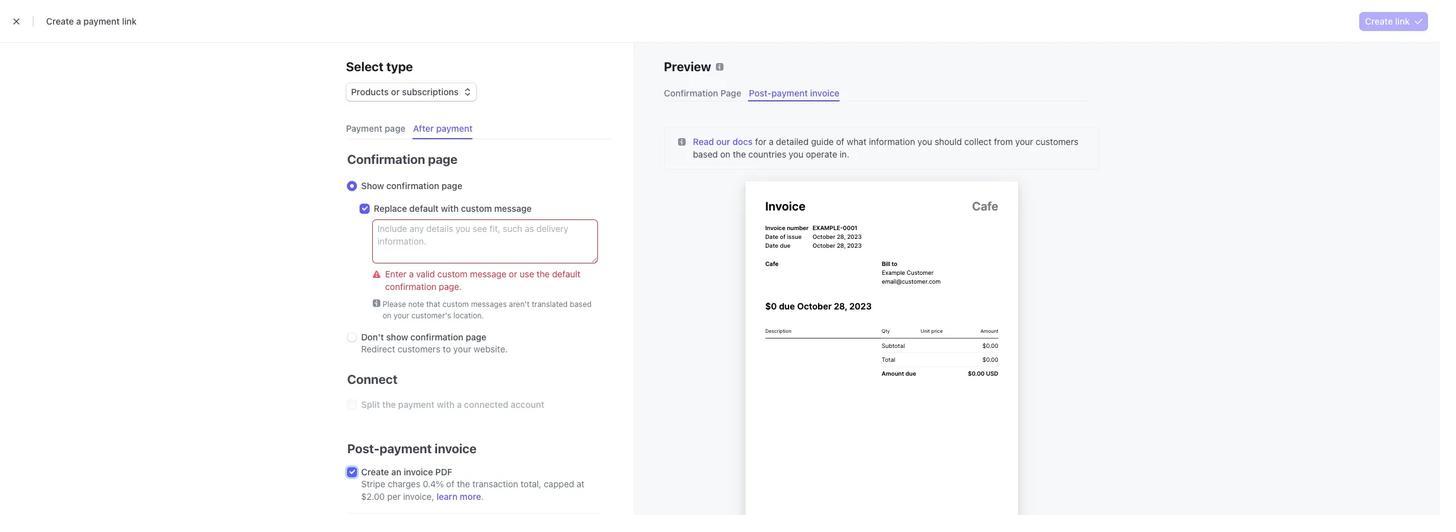 Task type: vqa. For each thing, say whether or not it's contained in the screenshot.
bottom invoice
yes



Task type: describe. For each thing, give the bounding box(es) containing it.
type
[[386, 59, 413, 74]]

information
[[869, 136, 916, 147]]

please note that custom messages aren't translated based on your customer's location.
[[383, 300, 592, 321]]

connect
[[347, 372, 398, 387]]

of inside stripe charges 0.4% of the transaction total, capped at $2.00 per invoice,
[[446, 479, 455, 490]]

payment
[[346, 123, 383, 134]]

detailed
[[776, 136, 809, 147]]

more
[[460, 492, 481, 502]]

stripe charges 0.4% of the transaction total, capped at $2.00 per invoice,
[[361, 479, 585, 502]]

confirmation for confirmation page
[[664, 88, 719, 98]]

customers inside the don't show confirmation page redirect customers to your website.
[[398, 344, 441, 355]]

your inside 'please note that custom messages aren't translated based on your customer's location.'
[[394, 311, 410, 321]]

don't show confirmation page redirect customers to your website.
[[361, 332, 508, 355]]

aren't
[[509, 300, 530, 309]]

on inside 'please note that custom messages aren't translated based on your customer's location.'
[[383, 311, 392, 321]]

for a detailed guide of what information you should collect from your customers based on the countries you operate in.
[[693, 136, 1079, 160]]

total,
[[521, 479, 542, 490]]

Include any details you see fit, such as delivery information. text field
[[373, 220, 597, 263]]

a for enter
[[409, 269, 414, 280]]

our
[[717, 136, 731, 147]]

show confirmation page
[[361, 181, 463, 191]]

create an invoice pdf
[[361, 467, 453, 478]]

read our docs
[[693, 136, 753, 147]]

translated
[[532, 300, 568, 309]]

1 vertical spatial with
[[437, 400, 455, 410]]

replace default with custom message
[[374, 203, 532, 214]]

1 link from the left
[[122, 16, 137, 27]]

payment inside post-payment invoice button
[[772, 88, 808, 98]]

select
[[346, 59, 384, 74]]

message for valid
[[470, 269, 507, 280]]

custom for with
[[461, 203, 492, 214]]

enter
[[385, 269, 407, 280]]

based inside 'please note that custom messages aren't translated based on your customer's location.'
[[570, 300, 592, 309]]

confirmation page button
[[664, 86, 749, 102]]

default inside enter a valid custom message or use the default confirmation page.
[[552, 269, 581, 280]]

collect
[[965, 136, 992, 147]]

custom for that
[[443, 300, 469, 309]]

a for create
[[76, 16, 81, 27]]

0.4%
[[423, 479, 444, 490]]

0 vertical spatial confirmation
[[387, 181, 440, 191]]

what
[[847, 136, 867, 147]]

2 vertical spatial invoice
[[404, 467, 433, 478]]

page up replace default with custom message
[[442, 181, 463, 191]]

.
[[481, 492, 484, 502]]

the inside 'for a detailed guide of what information you should collect from your customers based on the countries you operate in.'
[[733, 149, 746, 160]]

page inside the don't show confirmation page redirect customers to your website.
[[466, 332, 487, 343]]

to
[[443, 344, 451, 355]]

payment inside after payment button
[[436, 123, 473, 134]]

invoice,
[[403, 492, 434, 502]]

enter a valid custom message or use the default confirmation page.
[[385, 269, 581, 292]]

create link
[[1366, 16, 1411, 27]]

products
[[351, 86, 389, 97]]

link inside button
[[1396, 16, 1411, 27]]

website.
[[474, 344, 508, 355]]

1 vertical spatial you
[[789, 149, 804, 160]]

message for with
[[495, 203, 532, 214]]

split the payment with a connected account
[[361, 400, 545, 410]]

please
[[383, 300, 406, 309]]

read
[[693, 136, 714, 147]]

create for create a payment link
[[46, 16, 74, 27]]

don't
[[361, 332, 384, 343]]

the inside enter a valid custom message or use the default confirmation page.
[[537, 269, 550, 280]]

the inside stripe charges 0.4% of the transaction total, capped at $2.00 per invoice,
[[457, 479, 470, 490]]

from
[[995, 136, 1013, 147]]

or inside enter a valid custom message or use the default confirmation page.
[[509, 269, 518, 280]]

at
[[577, 479, 585, 490]]

post-payment invoice inside post-payment invoice button
[[749, 88, 840, 98]]

show
[[386, 332, 408, 343]]

capped
[[544, 479, 575, 490]]

after
[[413, 123, 434, 134]]

after payment button
[[408, 119, 480, 139]]

subscriptions
[[402, 86, 459, 97]]

0 horizontal spatial default
[[410, 203, 439, 214]]

note
[[408, 300, 424, 309]]

1 vertical spatial post-payment invoice
[[347, 442, 477, 456]]

the right split at the left of page
[[382, 400, 396, 410]]

that
[[426, 300, 441, 309]]



Task type: locate. For each thing, give the bounding box(es) containing it.
for
[[756, 136, 767, 147]]

on
[[721, 149, 731, 160], [383, 311, 392, 321]]

valid
[[416, 269, 435, 280]]

replace
[[374, 203, 407, 214]]

a for for
[[769, 136, 774, 147]]

confirmation down preview at the left
[[664, 88, 719, 98]]

post-payment invoice up detailed
[[749, 88, 840, 98]]

operate
[[806, 149, 838, 160]]

1 horizontal spatial or
[[509, 269, 518, 280]]

location.
[[454, 311, 484, 321]]

default up translated
[[552, 269, 581, 280]]

of up learn
[[446, 479, 455, 490]]

$2.00
[[361, 492, 385, 502]]

message inside enter a valid custom message or use the default confirmation page.
[[470, 269, 507, 280]]

you down detailed
[[789, 149, 804, 160]]

with down show confirmation page
[[441, 203, 459, 214]]

confirmation inside button
[[664, 88, 719, 98]]

0 vertical spatial post-
[[749, 88, 772, 98]]

of up in. on the right
[[837, 136, 845, 147]]

invoice up charges
[[404, 467, 433, 478]]

0 horizontal spatial or
[[391, 86, 400, 97]]

invoice up pdf
[[435, 442, 477, 456]]

svg image
[[678, 138, 686, 146]]

after payment
[[413, 123, 473, 134]]

0 vertical spatial your
[[1016, 136, 1034, 147]]

your inside 'for a detailed guide of what information you should collect from your customers based on the countries you operate in.'
[[1016, 136, 1034, 147]]

0 horizontal spatial of
[[446, 479, 455, 490]]

1 vertical spatial message
[[470, 269, 507, 280]]

countries
[[749, 149, 787, 160]]

2 horizontal spatial invoice
[[811, 88, 840, 98]]

confirmation inside the don't show confirmation page redirect customers to your website.
[[411, 332, 464, 343]]

custom up include any details you see fit, such as delivery information. "text field"
[[461, 203, 492, 214]]

or right products
[[391, 86, 400, 97]]

0 vertical spatial with
[[441, 203, 459, 214]]

0 horizontal spatial invoice
[[404, 467, 433, 478]]

post- right page
[[749, 88, 772, 98]]

1 horizontal spatial confirmation
[[664, 88, 719, 98]]

0 horizontal spatial based
[[570, 300, 592, 309]]

select type
[[346, 59, 413, 74]]

confirmation down confirmation page
[[387, 181, 440, 191]]

2 link from the left
[[1396, 16, 1411, 27]]

confirmation
[[387, 181, 440, 191], [385, 281, 437, 292], [411, 332, 464, 343]]

0 vertical spatial you
[[918, 136, 933, 147]]

custom up the location.
[[443, 300, 469, 309]]

0 horizontal spatial post-
[[347, 442, 380, 456]]

a
[[76, 16, 81, 27], [769, 136, 774, 147], [409, 269, 414, 280], [457, 400, 462, 410]]

create for create link
[[1366, 16, 1394, 27]]

charges
[[388, 479, 421, 490]]

confirmation for confirmation page
[[347, 152, 425, 167]]

1 horizontal spatial your
[[454, 344, 472, 355]]

page down after payment button
[[428, 152, 458, 167]]

the right the use
[[537, 269, 550, 280]]

post- up the stripe
[[347, 442, 380, 456]]

0 vertical spatial invoice
[[811, 88, 840, 98]]

learn more .
[[437, 492, 484, 502]]

the up learn more .
[[457, 479, 470, 490]]

your inside the don't show confirmation page redirect customers to your website.
[[454, 344, 472, 355]]

create inside create link button
[[1366, 16, 1394, 27]]

confirmation inside enter a valid custom message or use the default confirmation page.
[[385, 281, 437, 292]]

0 horizontal spatial you
[[789, 149, 804, 160]]

0 vertical spatial confirmation
[[664, 88, 719, 98]]

0 vertical spatial of
[[837, 136, 845, 147]]

1 horizontal spatial link
[[1396, 16, 1411, 27]]

redirect
[[361, 344, 395, 355]]

customers right from
[[1036, 136, 1079, 147]]

read our docs link
[[693, 136, 753, 147]]

1 horizontal spatial invoice
[[435, 442, 477, 456]]

1 vertical spatial invoice
[[435, 442, 477, 456]]

post- inside button
[[749, 88, 772, 98]]

default
[[410, 203, 439, 214], [552, 269, 581, 280]]

a inside 'for a detailed guide of what information you should collect from your customers based on the countries you operate in.'
[[769, 136, 774, 147]]

confirmation
[[664, 88, 719, 98], [347, 152, 425, 167]]

custom inside 'please note that custom messages aren't translated based on your customer's location.'
[[443, 300, 469, 309]]

1 horizontal spatial of
[[837, 136, 845, 147]]

1 vertical spatial confirmation
[[347, 152, 425, 167]]

1 vertical spatial post-
[[347, 442, 380, 456]]

default down show confirmation page
[[410, 203, 439, 214]]

0 horizontal spatial post-payment invoice
[[347, 442, 477, 456]]

invoice up guide
[[811, 88, 840, 98]]

1 vertical spatial custom
[[438, 269, 468, 280]]

your
[[1016, 136, 1034, 147], [394, 311, 410, 321], [454, 344, 472, 355]]

2 vertical spatial custom
[[443, 300, 469, 309]]

page left after
[[385, 123, 406, 134]]

0 horizontal spatial confirmation
[[347, 152, 425, 167]]

based inside 'for a detailed guide of what information you should collect from your customers based on the countries you operate in.'
[[693, 149, 718, 160]]

1 horizontal spatial on
[[721, 149, 731, 160]]

page up website.
[[466, 332, 487, 343]]

0 horizontal spatial on
[[383, 311, 392, 321]]

1 horizontal spatial post-
[[749, 88, 772, 98]]

invoice inside button
[[811, 88, 840, 98]]

enter a valid custom message or use the default confirmation page. alert
[[373, 268, 597, 293]]

message up messages
[[470, 269, 507, 280]]

payment page
[[346, 123, 406, 134]]

account
[[511, 400, 545, 410]]

0 vertical spatial based
[[693, 149, 718, 160]]

0 horizontal spatial your
[[394, 311, 410, 321]]

0 horizontal spatial customers
[[398, 344, 441, 355]]

1 horizontal spatial you
[[918, 136, 933, 147]]

2 horizontal spatial create
[[1366, 16, 1394, 27]]

payment page button
[[341, 119, 413, 139]]

custom
[[461, 203, 492, 214], [438, 269, 468, 280], [443, 300, 469, 309]]

message up include any details you see fit, such as delivery information. "text field"
[[495, 203, 532, 214]]

page
[[385, 123, 406, 134], [428, 152, 458, 167], [442, 181, 463, 191], [466, 332, 487, 343]]

transaction
[[473, 479, 519, 490]]

preview
[[664, 59, 712, 74]]

payment link settings tab list
[[341, 119, 611, 139]]

1 horizontal spatial default
[[552, 269, 581, 280]]

customers
[[1036, 136, 1079, 147], [398, 344, 441, 355]]

your right to
[[454, 344, 472, 355]]

1 horizontal spatial customers
[[1036, 136, 1079, 147]]

1 vertical spatial of
[[446, 479, 455, 490]]

create for create an invoice pdf
[[361, 467, 389, 478]]

page
[[721, 88, 742, 98]]

create
[[46, 16, 74, 27], [1366, 16, 1394, 27], [361, 467, 389, 478]]

1 vertical spatial based
[[570, 300, 592, 309]]

0 horizontal spatial link
[[122, 16, 137, 27]]

1 vertical spatial your
[[394, 311, 410, 321]]

show
[[361, 181, 384, 191]]

should
[[935, 136, 962, 147]]

or inside products or subscriptions popup button
[[391, 86, 400, 97]]

create link button
[[1361, 12, 1428, 30]]

1 vertical spatial confirmation
[[385, 281, 437, 292]]

1 horizontal spatial post-payment invoice
[[749, 88, 840, 98]]

learn
[[437, 492, 458, 502]]

0 vertical spatial message
[[495, 203, 532, 214]]

0 horizontal spatial create
[[46, 16, 74, 27]]

custom inside enter a valid custom message or use the default confirmation page.
[[438, 269, 468, 280]]

post-
[[749, 88, 772, 98], [347, 442, 380, 456]]

0 vertical spatial default
[[410, 203, 439, 214]]

1 vertical spatial default
[[552, 269, 581, 280]]

1 vertical spatial or
[[509, 269, 518, 280]]

0 vertical spatial customers
[[1036, 136, 1079, 147]]

post-payment invoice
[[749, 88, 840, 98], [347, 442, 477, 456]]

customer's
[[412, 311, 451, 321]]

based right translated
[[570, 300, 592, 309]]

stripe
[[361, 479, 386, 490]]

docs
[[733, 136, 753, 147]]

on down the please
[[383, 311, 392, 321]]

2 horizontal spatial your
[[1016, 136, 1034, 147]]

based down 'read'
[[693, 149, 718, 160]]

based
[[693, 149, 718, 160], [570, 300, 592, 309]]

your down the please
[[394, 311, 410, 321]]

the
[[733, 149, 746, 160], [537, 269, 550, 280], [382, 400, 396, 410], [457, 479, 470, 490]]

0 vertical spatial custom
[[461, 203, 492, 214]]

in.
[[840, 149, 850, 160]]

you left the should
[[918, 136, 933, 147]]

you
[[918, 136, 933, 147], [789, 149, 804, 160]]

custom up page.
[[438, 269, 468, 280]]

1 horizontal spatial based
[[693, 149, 718, 160]]

confirmation page
[[664, 88, 742, 98]]

use
[[520, 269, 534, 280]]

products or subscriptions button
[[346, 81, 477, 101]]

messages
[[471, 300, 507, 309]]

a inside enter a valid custom message or use the default confirmation page.
[[409, 269, 414, 280]]

confirmation up note
[[385, 281, 437, 292]]

1 horizontal spatial create
[[361, 467, 389, 478]]

customers down show on the left bottom of the page
[[398, 344, 441, 355]]

confirmation up to
[[411, 332, 464, 343]]

page inside button
[[385, 123, 406, 134]]

of inside 'for a detailed guide of what information you should collect from your customers based on the countries you operate in.'
[[837, 136, 845, 147]]

preview tabs tab list
[[664, 86, 1090, 102]]

pdf
[[436, 467, 453, 478]]

0 vertical spatial post-payment invoice
[[749, 88, 840, 98]]

confirmation page
[[347, 152, 458, 167]]

or left the use
[[509, 269, 518, 280]]

the down docs
[[733, 149, 746, 160]]

on inside 'for a detailed guide of what information you should collect from your customers based on the countries you operate in.'
[[721, 149, 731, 160]]

on down our on the top
[[721, 149, 731, 160]]

customers inside 'for a detailed guide of what information you should collect from your customers based on the countries you operate in.'
[[1036, 136, 1079, 147]]

per
[[387, 492, 401, 502]]

1 vertical spatial customers
[[398, 344, 441, 355]]

an
[[391, 467, 402, 478]]

products or subscriptions
[[351, 86, 459, 97]]

split
[[361, 400, 380, 410]]

payment
[[83, 16, 120, 27], [772, 88, 808, 98], [436, 123, 473, 134], [398, 400, 435, 410], [380, 442, 432, 456]]

create a payment link
[[46, 16, 137, 27]]

invoice
[[811, 88, 840, 98], [435, 442, 477, 456], [404, 467, 433, 478]]

connected
[[464, 400, 509, 410]]

0 vertical spatial or
[[391, 86, 400, 97]]

2 vertical spatial your
[[454, 344, 472, 355]]

page.
[[439, 281, 462, 292]]

your right from
[[1016, 136, 1034, 147]]

1 vertical spatial on
[[383, 311, 392, 321]]

2 vertical spatial confirmation
[[411, 332, 464, 343]]

post-payment invoice button
[[749, 86, 848, 102]]

confirmation up show on the top of page
[[347, 152, 425, 167]]

guide
[[811, 136, 834, 147]]

custom for valid
[[438, 269, 468, 280]]

learn more link
[[437, 492, 481, 502]]

with left connected
[[437, 400, 455, 410]]

0 vertical spatial on
[[721, 149, 731, 160]]

post-payment invoice up "create an invoice pdf"
[[347, 442, 477, 456]]



